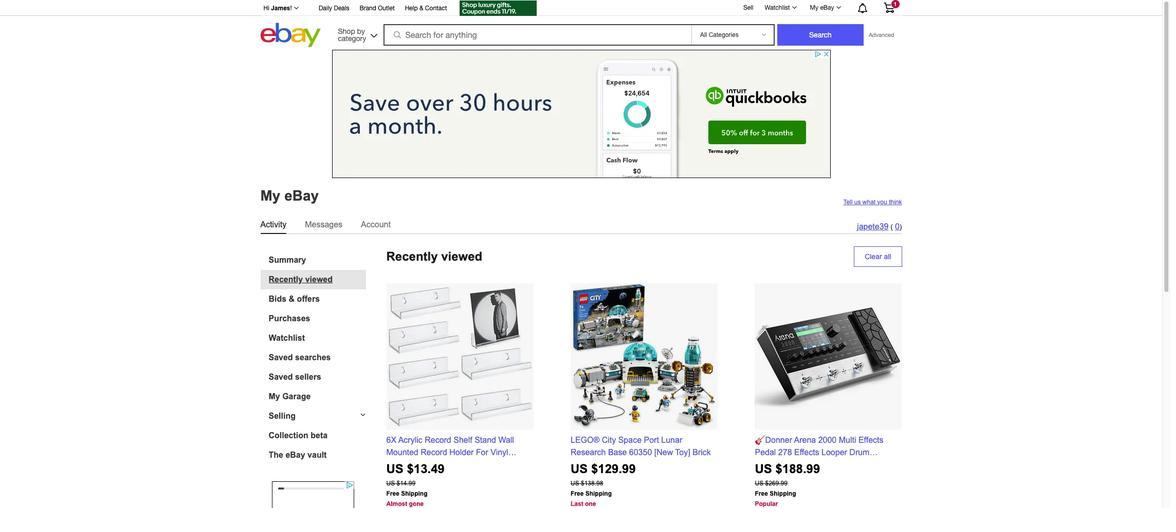 Task type: locate. For each thing, give the bounding box(es) containing it.
1 vertical spatial ebay
[[284, 188, 319, 204]]

hi james !
[[263, 5, 292, 12]]

0 vertical spatial ebay
[[820, 4, 834, 11]]

help & contact link
[[405, 3, 447, 14]]

free for us $13.49
[[386, 491, 399, 498]]

base
[[608, 449, 627, 457]]

6x acrylic record shelf stand wall mounted record holder for vinyl album display
[[386, 436, 514, 470]]

60350
[[629, 449, 652, 457]]

None submit
[[777, 24, 864, 46]]

advertisement region
[[332, 50, 830, 178], [272, 482, 354, 509]]

recently
[[386, 250, 438, 263], [269, 275, 303, 284]]

toy]
[[675, 449, 690, 457]]

clear all button
[[854, 246, 902, 267]]

my inside account navigation
[[810, 4, 818, 11]]

shop by category banner
[[258, 0, 902, 50]]

0 vertical spatial viewed
[[441, 250, 482, 263]]

0 vertical spatial saved
[[269, 353, 293, 362]]

selling
[[269, 412, 296, 421]]

0 vertical spatial watchlist
[[765, 4, 790, 11]]

free up last
[[571, 491, 584, 498]]

saved up my garage
[[269, 373, 293, 382]]

my ebay inside main content
[[260, 188, 319, 204]]

$129.99
[[591, 462, 636, 476]]

effects
[[858, 436, 883, 445], [794, 449, 819, 457]]

& right bids
[[289, 295, 295, 304]]

my ebay link
[[804, 2, 845, 14]]

space
[[618, 436, 642, 445]]

us left "$269.99"
[[755, 480, 763, 488]]

0 horizontal spatial free
[[386, 491, 399, 498]]

saved inside saved sellers link
[[269, 373, 293, 382]]

& inside account navigation
[[419, 5, 423, 12]]

$269.99
[[765, 480, 787, 488]]

1 vertical spatial viewed
[[305, 275, 333, 284]]

recently viewed link
[[269, 275, 366, 285]]

lego® city space port lunar research base 60350 [new toy] brick link
[[571, 436, 711, 457]]

shipping down "$269.99"
[[770, 491, 796, 498]]

0 vertical spatial effects
[[858, 436, 883, 445]]

my for my garage link
[[269, 392, 280, 401]]

shipping inside us $13.49 us $14.99 free shipping almost gone
[[401, 491, 427, 498]]

3 shipping from the left
[[770, 491, 796, 498]]

2 shipping from the left
[[585, 491, 612, 498]]

saved for saved searches
[[269, 353, 293, 362]]

1 vertical spatial &
[[289, 295, 295, 304]]

2 horizontal spatial free
[[755, 491, 768, 498]]

1 free from the left
[[386, 491, 399, 498]]

daily deals
[[319, 5, 349, 12]]

shelf
[[454, 436, 472, 445]]

us left "$138.98"
[[571, 480, 579, 488]]

record up display
[[421, 449, 447, 457]]

0 horizontal spatial &
[[289, 295, 295, 304]]

for
[[476, 449, 488, 457]]

drum
[[849, 449, 870, 457]]

shipping for us $188.99
[[770, 491, 796, 498]]

watchlist link right sell
[[759, 2, 801, 14]]

machine
[[755, 461, 786, 470]]

account
[[361, 220, 391, 229]]

0 vertical spatial record
[[425, 436, 451, 445]]

free for us $188.99
[[755, 491, 768, 498]]

1 vertical spatial watchlist
[[269, 334, 305, 343]]

1 link
[[877, 0, 900, 15]]

free inside 'lego® city space port lunar research base 60350 [new toy] brick us $129.99 us $138.98 free shipping last one'
[[571, 491, 584, 498]]

2 free from the left
[[571, 491, 584, 498]]

free inside "us $188.99 us $269.99 free shipping popular"
[[755, 491, 768, 498]]

recently down summary
[[269, 275, 303, 284]]

shipping inside "us $188.99 us $269.99 free shipping popular"
[[770, 491, 796, 498]]

city
[[602, 436, 616, 445]]

1 shipping from the left
[[401, 491, 427, 498]]

saved up saved sellers
[[269, 353, 293, 362]]

bids & offers link
[[269, 295, 366, 304]]

2 vertical spatial ebay
[[286, 451, 305, 460]]

1 vertical spatial record
[[421, 449, 447, 457]]

0 horizontal spatial my ebay
[[260, 188, 319, 204]]

help & contact
[[405, 5, 447, 12]]

shop
[[338, 27, 355, 35]]

1 vertical spatial recently viewed
[[269, 275, 333, 284]]

0 vertical spatial my
[[810, 4, 818, 11]]

2 horizontal spatial shipping
[[770, 491, 796, 498]]

1 saved from the top
[[269, 353, 293, 362]]

outlet
[[378, 5, 395, 12]]

6x
[[386, 436, 396, 445]]

1 vertical spatial effects
[[794, 449, 819, 457]]

& for offers
[[289, 295, 295, 304]]

watchlist down purchases
[[269, 334, 305, 343]]

saved inside the "saved searches" link
[[269, 353, 293, 362]]

watchlist link down purchases link
[[269, 334, 366, 343]]

1 horizontal spatial my ebay
[[810, 4, 834, 11]]

japete39
[[857, 222, 889, 231]]

$14.99
[[397, 480, 415, 488]]

0 vertical spatial recently viewed
[[386, 250, 482, 263]]

free up popular
[[755, 491, 768, 498]]

free
[[386, 491, 399, 498], [571, 491, 584, 498], [755, 491, 768, 498]]

contact
[[425, 5, 447, 12]]

lego® city space port lunar research base 60350 [new toy] brick image
[[571, 284, 717, 431]]

0 vertical spatial my ebay
[[810, 4, 834, 11]]

1 vertical spatial my ebay
[[260, 188, 319, 204]]

daily
[[319, 5, 332, 12]]

my garage
[[269, 392, 311, 401]]

& inside my ebay main content
[[289, 295, 295, 304]]

purchases
[[269, 314, 310, 323]]

🎸donner
[[755, 436, 792, 445]]

effects up refurb
[[794, 449, 819, 457]]

recently down account link
[[386, 250, 438, 263]]

deals
[[334, 5, 349, 12]]

get the coupon image
[[459, 1, 536, 16]]

shipping
[[401, 491, 427, 498], [585, 491, 612, 498], [770, 491, 796, 498]]

acrylic
[[398, 436, 422, 445]]

what
[[862, 199, 876, 206]]

one
[[585, 501, 596, 508]]

0 vertical spatial &
[[419, 5, 423, 12]]

0 horizontal spatial watchlist link
[[269, 334, 366, 343]]

1 vertical spatial advertisement region
[[272, 482, 354, 509]]

!
[[290, 5, 292, 12]]

$188.99
[[775, 462, 820, 476]]

beta
[[311, 432, 328, 440]]

6x acrylic record shelf stand wall mounted record holder for vinyl album display link
[[386, 436, 516, 470]]

&
[[419, 5, 423, 12], [289, 295, 295, 304]]

arena
[[794, 436, 816, 445]]

shipping up "gone"
[[401, 491, 427, 498]]

us down pedal
[[755, 462, 772, 476]]

popular
[[755, 501, 778, 508]]

1 horizontal spatial &
[[419, 5, 423, 12]]

recently viewed
[[386, 250, 482, 263], [269, 275, 333, 284]]

by
[[357, 27, 365, 35]]

help
[[405, 5, 418, 12]]

free up 'almost'
[[386, 491, 399, 498]]

0 horizontal spatial shipping
[[401, 491, 427, 498]]

3 free from the left
[[755, 491, 768, 498]]

lunar
[[661, 436, 682, 445]]

1 horizontal spatial watchlist
[[765, 4, 790, 11]]

1 horizontal spatial free
[[571, 491, 584, 498]]

0 horizontal spatial viewed
[[305, 275, 333, 284]]

1 horizontal spatial effects
[[858, 436, 883, 445]]

record left shelf in the bottom of the page
[[425, 436, 451, 445]]

0 horizontal spatial recently viewed
[[269, 275, 333, 284]]

us $13.49 us $14.99 free shipping almost gone
[[386, 462, 445, 508]]

lego® city space port lunar research base 60350 [new toy] brick us $129.99 us $138.98 free shipping last one
[[571, 436, 711, 508]]

my ebay inside account navigation
[[810, 4, 834, 11]]

shipping down "$138.98"
[[585, 491, 612, 498]]

watchlist inside my ebay main content
[[269, 334, 305, 343]]

saved for saved sellers
[[269, 373, 293, 382]]

looper
[[822, 449, 847, 457]]

sell
[[743, 4, 753, 11]]

1 horizontal spatial shipping
[[585, 491, 612, 498]]

advanced
[[869, 32, 894, 38]]

brand
[[360, 5, 376, 12]]

0 vertical spatial watchlist link
[[759, 2, 801, 14]]

bids
[[269, 295, 286, 304]]

1 vertical spatial watchlist link
[[269, 334, 366, 343]]

0 horizontal spatial recently
[[269, 275, 303, 284]]

us
[[386, 462, 403, 476], [571, 462, 588, 476], [755, 462, 772, 476], [386, 480, 395, 488], [571, 480, 579, 488], [755, 480, 763, 488]]

shop by category
[[338, 27, 366, 42]]

watchlist link
[[759, 2, 801, 14], [269, 334, 366, 343]]

free inside us $13.49 us $14.99 free shipping almost gone
[[386, 491, 399, 498]]

2 saved from the top
[[269, 373, 293, 382]]

& right help
[[419, 5, 423, 12]]

2 vertical spatial my
[[269, 392, 280, 401]]

)
[[900, 223, 902, 231]]

effects up 'drum'
[[858, 436, 883, 445]]

watchlist right sell
[[765, 4, 790, 11]]

record
[[425, 436, 451, 445], [421, 449, 447, 457]]

1 vertical spatial saved
[[269, 373, 293, 382]]

0 horizontal spatial watchlist
[[269, 334, 305, 343]]

clear all
[[865, 253, 891, 261]]

gone
[[409, 501, 424, 508]]

us left $14.99
[[386, 480, 395, 488]]

ebay for the ebay vault link
[[286, 451, 305, 460]]

refurb
[[793, 461, 817, 470]]

0 vertical spatial recently
[[386, 250, 438, 263]]

ebay inside account navigation
[[820, 4, 834, 11]]

hi
[[263, 5, 269, 12]]



Task type: vqa. For each thing, say whether or not it's contained in the screenshot.
Being
no



Task type: describe. For each thing, give the bounding box(es) containing it.
1
[[894, 1, 897, 7]]

daily deals link
[[319, 3, 349, 14]]

category
[[338, 34, 366, 42]]

1 horizontal spatial viewed
[[441, 250, 482, 263]]

brand outlet link
[[360, 3, 395, 14]]

ebay for the my ebay link
[[820, 4, 834, 11]]

pedal
[[755, 449, 776, 457]]

🎸donner arena 2000 multi effects pedal 278 effects looper drum machine | refurb link
[[755, 436, 883, 470]]

(
[[891, 223, 893, 231]]

activity
[[260, 220, 286, 229]]

shipping inside 'lego® city space port lunar research base 60350 [new toy] brick us $129.99 us $138.98 free shipping last one'
[[585, 491, 612, 498]]

🎸donner arena 2000 multi effects pedal 278 effects looper drum machine | refurb image
[[755, 284, 902, 431]]

mounted
[[386, 449, 418, 457]]

display
[[412, 461, 439, 470]]

$138.98
[[581, 480, 603, 488]]

us down mounted
[[386, 462, 403, 476]]

278
[[778, 449, 792, 457]]

2000
[[818, 436, 837, 445]]

shipping for us $13.49
[[401, 491, 427, 498]]

summary link
[[269, 256, 366, 265]]

account link
[[361, 218, 391, 232]]

garage
[[282, 392, 311, 401]]

1 vertical spatial recently
[[269, 275, 303, 284]]

us
[[854, 199, 861, 206]]

sell link
[[739, 4, 758, 11]]

advanced link
[[864, 25, 899, 45]]

album
[[386, 461, 410, 470]]

selling button
[[260, 412, 366, 421]]

0 link
[[895, 222, 900, 231]]

saved sellers link
[[269, 373, 366, 382]]

brand outlet
[[360, 5, 395, 12]]

Search for anything text field
[[385, 25, 689, 45]]

vault
[[307, 451, 327, 460]]

activity link
[[260, 218, 286, 232]]

1 horizontal spatial watchlist link
[[759, 2, 801, 14]]

saved sellers
[[269, 373, 321, 382]]

my for the my ebay link
[[810, 4, 818, 11]]

tell us what you think
[[843, 199, 902, 206]]

& for contact
[[419, 5, 423, 12]]

summary
[[269, 256, 306, 264]]

0
[[895, 222, 900, 231]]

collection beta link
[[269, 432, 366, 441]]

0 horizontal spatial effects
[[794, 449, 819, 457]]

us $188.99 us $269.99 free shipping popular
[[755, 462, 820, 508]]

research
[[571, 449, 606, 457]]

the
[[269, 451, 283, 460]]

tell
[[843, 199, 853, 206]]

|
[[788, 461, 790, 470]]

collection beta
[[269, 432, 328, 440]]

holder
[[449, 449, 474, 457]]

port
[[644, 436, 659, 445]]

1 vertical spatial my
[[260, 188, 280, 204]]

brick
[[693, 449, 711, 457]]

almost
[[386, 501, 407, 508]]

last
[[571, 501, 583, 508]]

wall
[[498, 436, 514, 445]]

us down research
[[571, 462, 588, 476]]

stand
[[475, 436, 496, 445]]

saved searches link
[[269, 353, 366, 363]]

none submit inside shop by category banner
[[777, 24, 864, 46]]

shop by category button
[[333, 23, 380, 45]]

sellers
[[295, 373, 321, 382]]

🎸donner arena 2000 multi effects pedal 278 effects looper drum machine | refurb
[[755, 436, 883, 470]]

clear
[[865, 253, 882, 261]]

0 vertical spatial advertisement region
[[332, 50, 830, 178]]

lego®
[[571, 436, 600, 445]]

the ebay vault link
[[269, 451, 366, 460]]

my ebay main content
[[4, 50, 1158, 509]]

searches
[[295, 353, 331, 362]]

think
[[889, 199, 902, 206]]

1 horizontal spatial recently viewed
[[386, 250, 482, 263]]

japete39 link
[[857, 222, 889, 231]]

bids & offers
[[269, 295, 320, 304]]

watchlist inside account navigation
[[765, 4, 790, 11]]

my garage link
[[269, 392, 366, 402]]

saved searches
[[269, 353, 331, 362]]

james
[[271, 5, 290, 12]]

all
[[884, 253, 891, 261]]

6x acrylic record shelf stand wall mounted record holder for vinyl album display image
[[386, 284, 533, 431]]

1 horizontal spatial recently
[[386, 250, 438, 263]]

$13.49
[[407, 462, 445, 476]]

account navigation
[[258, 0, 902, 17]]



